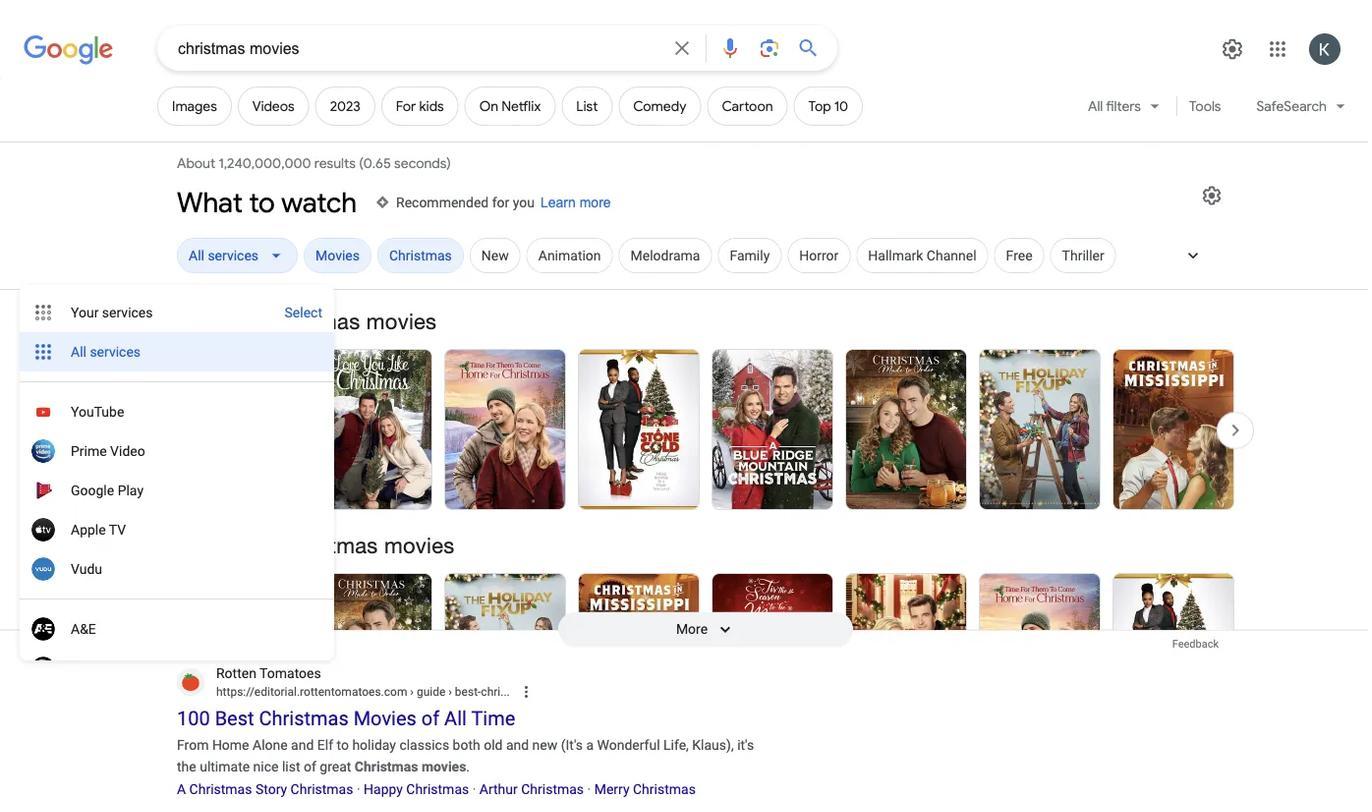 Task type: describe. For each thing, give the bounding box(es) containing it.
1 · from the left
[[357, 781, 360, 797]]

rotten
[[216, 665, 257, 681]]

all services inside popup button
[[189, 247, 259, 264]]

channel
[[927, 247, 977, 264]]

horror button
[[788, 238, 851, 277]]

prime video
[[71, 443, 145, 459]]

new
[[533, 738, 558, 754]]

recommended
[[396, 194, 489, 210]]

apple tv button
[[20, 510, 334, 549]]

all down › guide › best-chri... text box
[[445, 708, 467, 731]]

from
[[177, 738, 209, 754]]

1 › from the left
[[410, 685, 414, 699]]

christmas inside heading
[[278, 533, 378, 558]]

2 › from the left
[[449, 685, 452, 699]]

popular christmas movies
[[177, 309, 437, 334]]

add for kids element
[[396, 98, 444, 115]]

ultimate
[[200, 759, 250, 776]]

romantic christmas movies heading
[[177, 532, 1235, 559]]

netflix
[[502, 98, 541, 115]]

learn more link
[[541, 193, 611, 212]]

videos link
[[238, 87, 309, 126]]

best
[[215, 708, 254, 731]]

all inside button
[[71, 343, 86, 359]]

services inside popup button
[[208, 247, 259, 264]]

romantic christmas movies
[[177, 533, 455, 558]]

youtube button
[[20, 392, 334, 431]]

comedy link
[[619, 87, 702, 126]]

search by image image
[[758, 36, 782, 60]]

more button
[[559, 612, 854, 648]]

2 · from the left
[[473, 781, 476, 797]]

youtube
[[71, 403, 124, 419]]

add list element
[[577, 98, 598, 115]]

list
[[282, 759, 300, 776]]

https://editorial.rottentomatoes.com
[[216, 685, 408, 699]]

holiday
[[352, 738, 396, 754]]

1 vertical spatial movies
[[354, 708, 417, 731]]

hallmark
[[869, 247, 924, 264]]

merry christmas link
[[595, 781, 696, 797]]

images
[[172, 98, 217, 115]]

nice
[[253, 759, 279, 776]]

prime
[[71, 443, 107, 459]]

chri...
[[481, 685, 510, 699]]

none text field containing https://editorial.rottentomatoes.com
[[216, 683, 510, 701]]

the
[[177, 759, 196, 776]]

for kids link
[[381, 87, 459, 126]]

movies for romantic christmas movies
[[384, 533, 455, 558]]

old
[[484, 738, 503, 754]]

a christmas story christmas · ‎ happy christmas · ‎ arthur christmas · ‎ merry christmas
[[177, 781, 696, 797]]

1 and from the left
[[291, 738, 314, 754]]

your
[[71, 304, 99, 320]]

what
[[177, 185, 243, 220]]

christmas button
[[378, 238, 464, 277]]

1 ‎ from the left
[[364, 781, 364, 797]]

kids
[[419, 98, 444, 115]]

more
[[676, 622, 708, 638]]

2 ‎ from the left
[[480, 781, 480, 797]]

a christmas story christmas link
[[177, 781, 353, 797]]

3 · from the left
[[588, 781, 591, 797]]

100
[[177, 708, 210, 731]]

google
[[71, 482, 114, 498]]

best-
[[455, 685, 481, 699]]

movies button
[[304, 238, 372, 277]]

play
[[118, 482, 144, 498]]

life,
[[664, 738, 689, 754]]

animation
[[539, 247, 601, 264]]

.
[[466, 759, 470, 776]]

prime video button
[[20, 431, 334, 471]]

services for all services button
[[90, 343, 141, 359]]

for
[[396, 98, 416, 115]]

apple tv
[[71, 521, 126, 537]]

add 2023 element
[[330, 98, 361, 115]]

home
[[212, 738, 249, 754]]

1,240,000,000
[[219, 155, 311, 172]]

story
[[256, 781, 287, 797]]

3 ‎ from the left
[[595, 781, 595, 797]]

results
[[315, 155, 356, 172]]

learn
[[541, 195, 576, 210]]

vudu button
[[20, 549, 334, 589]]

popular christmas movies heading
[[177, 308, 1235, 335]]

christmas movies .
[[355, 759, 470, 776]]

about 1,240,000,000 results (0.65 seconds)
[[177, 155, 454, 172]]

on netflix link
[[465, 87, 556, 126]]

all filters button
[[1077, 87, 1174, 134]]

movies for popular christmas movies
[[367, 309, 437, 334]]

recommended for you learn more
[[396, 194, 611, 210]]

on netflix
[[480, 98, 541, 115]]

all down what
[[189, 247, 204, 264]]

services for your services button
[[102, 304, 153, 320]]

melodrama
[[631, 247, 701, 264]]

2 and from the left
[[506, 738, 529, 754]]

google play
[[71, 482, 144, 498]]

melodrama button
[[619, 238, 712, 277]]

alone
[[253, 738, 288, 754]]

videos
[[253, 98, 295, 115]]

more
[[580, 195, 611, 210]]

100 best christmas movies of all time
[[177, 708, 516, 731]]



Task type: locate. For each thing, give the bounding box(es) containing it.
your services button
[[20, 293, 273, 332]]

0 horizontal spatial and
[[291, 738, 314, 754]]

1 vertical spatial services
[[102, 304, 153, 320]]

all
[[1089, 97, 1104, 115], [189, 247, 204, 264], [71, 343, 86, 359], [445, 708, 467, 731]]

christmas inside heading
[[260, 309, 360, 334]]

2 horizontal spatial ‎
[[595, 781, 595, 797]]

new
[[482, 247, 509, 264]]

None search field
[[0, 25, 838, 71]]

happy christmas link
[[364, 781, 469, 797]]

classics
[[400, 738, 450, 754]]

merry
[[595, 781, 630, 797]]

images link
[[157, 87, 232, 126]]

2 vertical spatial services
[[90, 343, 141, 359]]

a&e button
[[20, 609, 334, 649]]

happy
[[364, 781, 403, 797]]

your services
[[71, 304, 153, 320]]

1 horizontal spatial to
[[337, 738, 349, 754]]

abc button
[[20, 649, 334, 688]]

to down 1,240,000,000 on the left top of page
[[249, 185, 275, 220]]

movies down 'watch'
[[316, 247, 360, 264]]

None text field
[[216, 683, 510, 701]]

to inside from home alone and elf to holiday classics both old and new (it's a wonderful life, klaus), it's the ultimate nice list of great
[[337, 738, 349, 754]]

popular
[[177, 309, 254, 334]]

both
[[453, 738, 481, 754]]

great
[[320, 759, 351, 776]]

of inside from home alone and elf to holiday classics both old and new (it's a wonderful life, klaus), it's the ultimate nice list of great
[[304, 759, 316, 776]]

0 horizontal spatial to
[[249, 185, 275, 220]]

1 horizontal spatial and
[[506, 738, 529, 754]]

christmas inside button
[[389, 247, 452, 264]]

safesearch
[[1257, 97, 1328, 115]]

all services down what
[[189, 247, 259, 264]]

wonderful
[[597, 738, 660, 754]]

all down your
[[71, 343, 86, 359]]

tomatoes
[[260, 665, 321, 681]]

what to watch heading
[[177, 185, 357, 220]]

feedback
[[1173, 638, 1219, 650]]

1 vertical spatial of
[[304, 759, 316, 776]]

to inside heading
[[249, 185, 275, 220]]

romantic
[[177, 533, 272, 558]]

thriller button
[[1051, 238, 1117, 277]]

and right old
[[506, 738, 529, 754]]

services down what
[[208, 247, 259, 264]]

animation button
[[527, 238, 613, 277]]

add cartoon element
[[722, 98, 773, 115]]

all services down your services
[[71, 343, 141, 359]]

services right your
[[102, 304, 153, 320]]

top 10 link
[[794, 87, 864, 126]]

services down your services
[[90, 343, 141, 359]]

Search search field
[[178, 37, 659, 62]]

0 vertical spatial movies
[[316, 247, 360, 264]]

0 horizontal spatial ·
[[357, 781, 360, 797]]

1 horizontal spatial of
[[422, 708, 440, 731]]

tools
[[1190, 97, 1222, 115]]

add on netflix element
[[480, 98, 541, 115]]

vudu
[[71, 561, 102, 577]]

› guide › best-chri... text field
[[408, 685, 510, 699]]

› left best-
[[449, 685, 452, 699]]

0 horizontal spatial ›
[[410, 685, 414, 699]]

from home alone and elf to holiday classics both old and new (it's a wonderful life, klaus), it's the ultimate nice list of great
[[177, 738, 754, 776]]

of right list
[[304, 759, 316, 776]]

video
[[110, 443, 145, 459]]

horror
[[800, 247, 839, 264]]

all services inside button
[[71, 343, 141, 359]]

on
[[480, 98, 499, 115]]

1 horizontal spatial ›
[[449, 685, 452, 699]]

(0.65
[[359, 155, 391, 172]]

google play button
[[20, 471, 334, 510]]

free button
[[995, 238, 1045, 277]]

family button
[[718, 238, 782, 277]]

› left guide
[[410, 685, 414, 699]]

›
[[410, 685, 414, 699], [449, 685, 452, 699]]

2 horizontal spatial ·
[[588, 781, 591, 797]]

2023
[[330, 98, 361, 115]]

family
[[730, 247, 770, 264]]

all filters
[[1089, 97, 1142, 115]]

to right elf
[[337, 738, 349, 754]]

services inside button
[[90, 343, 141, 359]]

christmas
[[389, 247, 452, 264], [260, 309, 360, 334], [278, 533, 378, 558], [259, 708, 349, 731], [355, 759, 418, 776], [189, 781, 252, 797], [291, 781, 353, 797], [406, 781, 469, 797], [521, 781, 584, 797], [633, 781, 696, 797]]

search by voice image
[[719, 36, 742, 60]]

free
[[1007, 247, 1033, 264]]

thriller
[[1063, 247, 1105, 264]]

seconds)
[[394, 155, 451, 172]]

safesearch button
[[1245, 87, 1358, 134]]

0 vertical spatial movies
[[367, 309, 437, 334]]

movies inside heading
[[384, 533, 455, 558]]

movies up holiday
[[354, 708, 417, 731]]

services inside button
[[102, 304, 153, 320]]

arthur
[[480, 781, 518, 797]]

1 vertical spatial movies
[[384, 533, 455, 558]]

a&e
[[71, 621, 96, 637]]

guide
[[417, 685, 446, 699]]

all services
[[189, 247, 259, 264], [71, 343, 141, 359]]

all services button
[[20, 332, 334, 371]]

you
[[513, 194, 535, 210]]

1 horizontal spatial ·
[[473, 781, 476, 797]]

it's
[[738, 738, 754, 754]]

movies inside heading
[[367, 309, 437, 334]]

of down guide
[[422, 708, 440, 731]]

0 vertical spatial all services
[[189, 247, 259, 264]]

apple
[[71, 521, 106, 537]]

a
[[177, 781, 186, 797]]

a
[[587, 738, 594, 754]]

services
[[208, 247, 259, 264], [102, 304, 153, 320], [90, 343, 141, 359]]

· left merry
[[588, 781, 591, 797]]

·
[[357, 781, 360, 797], [473, 781, 476, 797], [588, 781, 591, 797]]

1 vertical spatial to
[[337, 738, 349, 754]]

about
[[177, 155, 215, 172]]

to
[[249, 185, 275, 220], [337, 738, 349, 754]]

1 horizontal spatial all services
[[189, 247, 259, 264]]

· left arthur
[[473, 781, 476, 797]]

0 horizontal spatial all services
[[71, 343, 141, 359]]

0 vertical spatial services
[[208, 247, 259, 264]]

add top 10 element
[[809, 98, 849, 115]]

time
[[471, 708, 516, 731]]

comedy
[[634, 98, 687, 115]]

tools button
[[1181, 87, 1231, 126]]

hallmark channel button
[[857, 238, 989, 277]]

top 10
[[809, 98, 849, 115]]

2023 link
[[315, 87, 375, 126]]

movies inside "movies" button
[[316, 247, 360, 264]]

2 vertical spatial movies
[[422, 759, 466, 776]]

abc
[[71, 660, 97, 676]]

and left elf
[[291, 738, 314, 754]]

0 vertical spatial of
[[422, 708, 440, 731]]

10
[[835, 98, 849, 115]]

add comedy element
[[634, 98, 687, 115]]

0 vertical spatial to
[[249, 185, 275, 220]]

and
[[291, 738, 314, 754], [506, 738, 529, 754]]

klaus),
[[693, 738, 734, 754]]

1 vertical spatial all services
[[71, 343, 141, 359]]

what to watch
[[177, 185, 357, 220]]

· left happy
[[357, 781, 360, 797]]

1 horizontal spatial ‎
[[480, 781, 480, 797]]

0 horizontal spatial of
[[304, 759, 316, 776]]

google image
[[24, 35, 114, 65]]

movies
[[367, 309, 437, 334], [384, 533, 455, 558], [422, 759, 466, 776]]

all left filters
[[1089, 97, 1104, 115]]

0 horizontal spatial ‎
[[364, 781, 364, 797]]



